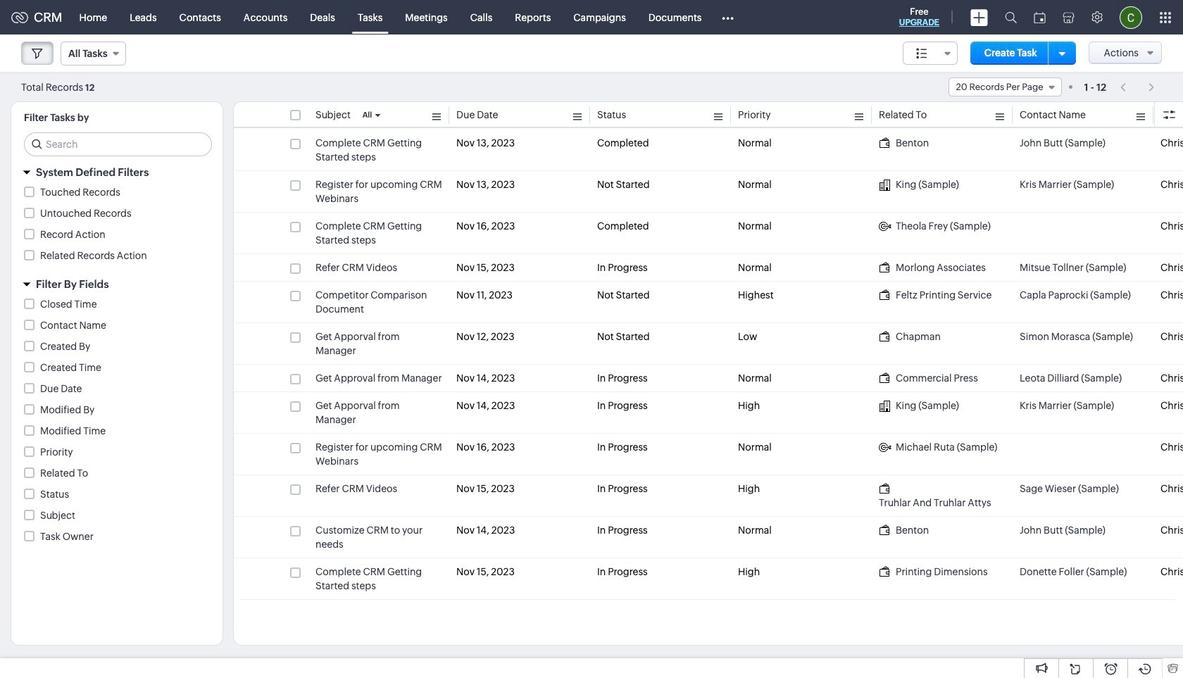 Task type: locate. For each thing, give the bounding box(es) containing it.
search image
[[1005, 11, 1017, 23]]

Other Modules field
[[713, 6, 744, 29]]

profile element
[[1112, 0, 1151, 34]]

create menu image
[[971, 9, 989, 26]]

none field size
[[903, 42, 958, 65]]

navigation
[[1114, 77, 1163, 97]]

row group
[[234, 130, 1184, 600]]

None field
[[61, 42, 126, 66], [903, 42, 958, 65], [949, 78, 1062, 97], [61, 42, 126, 66], [949, 78, 1062, 97]]

profile image
[[1120, 6, 1143, 29]]

create menu element
[[962, 0, 997, 34]]



Task type: vqa. For each thing, say whether or not it's contained in the screenshot.
the "Search" text box
yes



Task type: describe. For each thing, give the bounding box(es) containing it.
size image
[[917, 47, 928, 60]]

search element
[[997, 0, 1026, 35]]

calendar image
[[1034, 12, 1046, 23]]

Search text field
[[25, 133, 211, 156]]

logo image
[[11, 12, 28, 23]]



